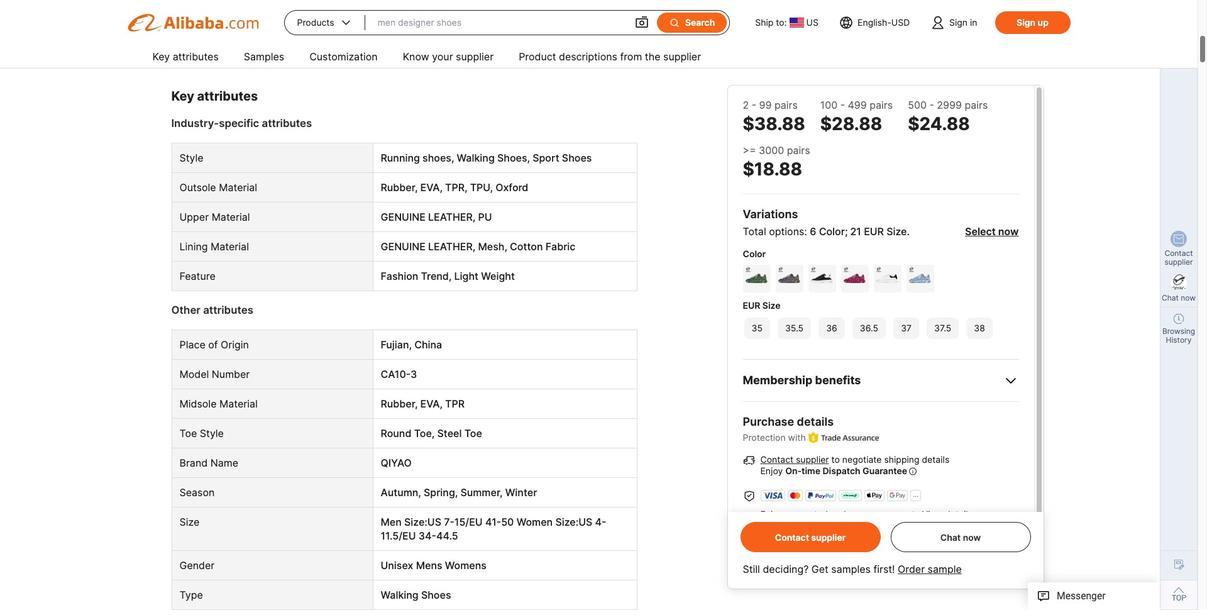 Task type: vqa. For each thing, say whether or not it's contained in the screenshot.


Task type: describe. For each thing, give the bounding box(es) containing it.
2 - 99 pairs $38.88
[[743, 99, 806, 135]]

1 vertical spatial chat now
[[941, 532, 982, 543]]

$38.00 min. order : 500 pairs
[[676, 20, 760, 47]]

history
[[1167, 335, 1192, 345]]

know your supplier
[[403, 50, 494, 63]]

shoes,
[[498, 152, 530, 164]]

other attributes
[[171, 304, 253, 317]]

- inside 'link'
[[335, 20, 339, 33]]

products
[[297, 17, 334, 28]]

1 $14.88 - $38.88 link from the left
[[171, 0, 298, 47]]

running shoes, walking shoes, sport shoes
[[381, 152, 592, 164]]

35 link
[[743, 316, 772, 340]]

descriptions
[[559, 50, 618, 63]]

order
[[898, 563, 925, 576]]

toe style
[[180, 427, 224, 440]]

1 horizontal spatial chat now
[[1163, 293, 1197, 303]]

$14.88 for 2nd $14.88 - $38.88 link from left
[[424, 20, 458, 33]]

select now link
[[966, 225, 1019, 238]]

first!
[[874, 563, 896, 576]]

2 vertical spatial size
[[180, 516, 200, 529]]

weight
[[481, 270, 515, 283]]

3
[[411, 368, 417, 381]]

tpr
[[445, 398, 465, 410]]

pu
[[478, 211, 492, 224]]

place of origin
[[180, 339, 249, 351]]

still deciding? get samples first! order sample
[[743, 563, 962, 576]]

36.5 link
[[852, 316, 888, 340]]

origin
[[221, 339, 249, 351]]

qiyao
[[381, 457, 412, 470]]

- inside 100 - 499 pairs $28.88
[[841, 99, 846, 111]]

leather, for pu
[[428, 211, 476, 224]]

product descriptions from the supplier link
[[519, 45, 702, 70]]

500 inside $38.00 min. order : 500 pairs
[[721, 36, 737, 47]]

to:
[[776, 17, 787, 28]]

41-
[[486, 516, 502, 529]]

membership
[[743, 374, 813, 387]]

browsing
[[1163, 327, 1196, 336]]

benefits
[[816, 374, 862, 387]]

0 vertical spatial walking
[[457, 152, 495, 164]]

ship to:
[[756, 17, 787, 28]]

$14.88 - $38.88 for first $14.88 - $38.88 link from right
[[550, 20, 629, 33]]

21
[[851, 225, 862, 238]]

industry-specific attributes
[[171, 117, 312, 130]]

fashion trend, light weight
[[381, 270, 515, 283]]

1 horizontal spatial contact supplier
[[1165, 248, 1194, 267]]

$38.00
[[676, 20, 712, 33]]

36 link
[[818, 316, 847, 340]]

samples
[[832, 563, 871, 576]]

sign up
[[1017, 17, 1049, 28]]


[[339, 16, 353, 29]]

0 vertical spatial eur
[[864, 225, 884, 238]]

0 horizontal spatial walking
[[381, 589, 419, 602]]

44.5
[[437, 530, 458, 543]]

secure
[[849, 509, 877, 520]]

30
[[868, 535, 879, 546]]

get
[[812, 563, 829, 576]]

35.5 link
[[777, 316, 813, 340]]

days
[[882, 535, 901, 546]]

1 horizontal spatial of
[[904, 535, 912, 546]]

1 vertical spatial size
[[763, 300, 781, 311]]

0 vertical spatial shoes
[[562, 152, 592, 164]]

>= 3000 pairs $18.88
[[743, 144, 811, 180]]

payments
[[880, 509, 920, 520]]

- inside 500 - 2999 pairs $24.88
[[930, 99, 935, 111]]

genuine for genuine leather, mesh, cotton fabric
[[381, 241, 426, 253]]

fujian,
[[381, 339, 412, 351]]

38
[[975, 323, 986, 333]]

for
[[792, 535, 804, 546]]

2 toe from the left
[[465, 427, 482, 440]]

total options: 6 color ; 21 eur size .
[[743, 225, 910, 238]]

36.5
[[860, 323, 879, 333]]

11.5/eu
[[381, 530, 416, 543]]

0 vertical spatial key attributes
[[153, 50, 219, 63]]

$28.88
[[821, 113, 883, 135]]

100
[[821, 99, 838, 111]]

1 horizontal spatial color
[[820, 225, 845, 238]]

products.
[[955, 535, 995, 546]]

now for select now "link"
[[999, 225, 1019, 238]]

search
[[686, 17, 715, 28]]

men designer shoes text field
[[378, 11, 622, 34]]

prompt image
[[910, 466, 917, 478]]

0 horizontal spatial eur
[[743, 300, 761, 311]]

1 vertical spatial key
[[171, 89, 194, 104]]

brand name
[[180, 457, 238, 470]]

womens
[[445, 560, 487, 572]]

1 vertical spatial style
[[200, 427, 224, 440]]

15/eu
[[455, 516, 483, 529]]

$24.88
[[909, 113, 971, 135]]

pairs for $28.88
[[870, 99, 893, 111]]

material for outsole material
[[219, 181, 257, 194]]

99
[[760, 99, 772, 111]]

know your supplier link
[[403, 45, 494, 70]]

0 vertical spatial size
[[887, 225, 907, 238]]

samples
[[244, 50, 284, 63]]

unisex
[[381, 560, 414, 572]]

view inside view details
[[997, 535, 1017, 546]]

contact supplier to negotiate shipping details
[[761, 454, 950, 465]]

36
[[827, 323, 838, 333]]

still
[[743, 563, 761, 576]]

37 link
[[893, 316, 921, 340]]

1 horizontal spatial chat
[[1163, 293, 1180, 303]]

>=
[[743, 144, 757, 157]]

0 vertical spatial view
[[923, 509, 943, 520]]

product
[[519, 50, 556, 63]]

genuine for genuine leather, pu
[[381, 211, 426, 224]]

0 vertical spatial of
[[208, 339, 218, 351]]

7-
[[444, 516, 455, 529]]

enjoy for enjoy encrypted and secure payments view details
[[761, 509, 783, 520]]

1 vertical spatial now
[[1182, 293, 1197, 303]]

ca10-
[[381, 368, 411, 381]]

protection with
[[743, 432, 806, 443]]

2
[[743, 99, 749, 111]]

lining
[[180, 241, 208, 253]]

$14.88 - $38.88 for 2nd $14.88 - $38.88 link from left
[[424, 20, 503, 33]]

walking shoes
[[381, 589, 451, 602]]

details up with
[[797, 415, 834, 428]]

material for lining material
[[211, 241, 249, 253]]

autumn, spring, summer, winter
[[381, 487, 537, 499]]

light
[[455, 270, 479, 283]]

$14.88 for 3rd $14.88 - $38.88 link from right
[[171, 20, 206, 33]]

tpr,
[[445, 181, 468, 194]]

key inside 'link'
[[153, 50, 170, 63]]

supplier inside contact supplier
[[1165, 257, 1194, 267]]

eva, for tpr,
[[421, 181, 443, 194]]

other
[[171, 304, 201, 317]]

2 vertical spatial contact
[[776, 532, 810, 543]]

pairs inside >= 3000 pairs $18.88
[[788, 144, 811, 157]]

leather, for mesh,
[[428, 241, 476, 253]]

details right the shipping
[[923, 454, 950, 465]]

$14.00 - $19.50 link
[[298, 0, 424, 47]]

with
[[789, 432, 806, 443]]

rubber, eva, tpr, tpu, oxford
[[381, 181, 529, 194]]

attributes inside key attributes 'link'
[[173, 50, 219, 63]]

genuine leather, pu
[[381, 211, 492, 224]]

6
[[810, 225, 817, 238]]



Task type: locate. For each thing, give the bounding box(es) containing it.
0 vertical spatial chat
[[1163, 293, 1180, 303]]

1 vertical spatial contact
[[761, 454, 794, 465]]

0 vertical spatial eva,
[[421, 181, 443, 194]]


[[669, 17, 681, 28]]

upper
[[180, 211, 209, 224]]

eligible for refunds within 30 days of receiving products.
[[760, 535, 995, 546]]

1 horizontal spatial walking
[[457, 152, 495, 164]]

35
[[752, 323, 763, 333]]

type
[[180, 589, 203, 602]]

samples link
[[244, 45, 284, 70]]

oxford
[[496, 181, 529, 194]]

1 $14.88 from the left
[[171, 20, 206, 33]]

of right days
[[904, 535, 912, 546]]

your
[[432, 50, 453, 63]]

toe right steel in the bottom left of the page
[[465, 427, 482, 440]]

2 $14.88 from the left
[[424, 20, 458, 33]]

browsing history
[[1163, 327, 1196, 345]]

unisex mens womens
[[381, 560, 487, 572]]

1 horizontal spatial toe
[[465, 427, 482, 440]]

eur right '21'
[[864, 225, 884, 238]]

1 horizontal spatial now
[[999, 225, 1019, 238]]

1 eva, from the top
[[421, 181, 443, 194]]

key attributes link
[[153, 45, 219, 70]]

and
[[831, 509, 847, 520]]

walking down unisex
[[381, 589, 419, 602]]

1 horizontal spatial shoes
[[562, 152, 592, 164]]

view up receiving
[[923, 509, 943, 520]]

- right "100"
[[841, 99, 846, 111]]

500 right order on the top right
[[721, 36, 737, 47]]

$38.88 up product descriptions from the supplier
[[593, 20, 629, 33]]

0 vertical spatial style
[[180, 152, 204, 164]]

material down outsole material
[[212, 211, 250, 224]]

1 vertical spatial eva,
[[421, 398, 443, 410]]

details up chat now button
[[946, 509, 973, 520]]

$38.88 up samples
[[215, 20, 251, 33]]

2 enjoy from the top
[[761, 509, 783, 520]]

0 vertical spatial 500
[[721, 36, 737, 47]]

style up 'brand name'
[[200, 427, 224, 440]]

usd
[[892, 17, 910, 28]]

options:
[[770, 225, 808, 238]]

1 horizontal spatial eur
[[864, 225, 884, 238]]

2 rubber, from the top
[[381, 398, 418, 410]]

pairs inside 2 - 99 pairs $38.88
[[775, 99, 798, 111]]

1 genuine from the top
[[381, 211, 426, 224]]

0 horizontal spatial chat
[[941, 532, 961, 543]]

chat now up browsing on the right
[[1163, 293, 1197, 303]]

$38.88 up know your supplier at the top left of the page
[[467, 20, 503, 33]]

3 $14.88 - $38.88 link from the left
[[550, 0, 676, 47]]

1 vertical spatial enjoy
[[761, 509, 783, 520]]

customization
[[310, 50, 378, 63]]

products 
[[297, 16, 353, 29]]

enjoy left on-
[[761, 466, 783, 476]]

size
[[887, 225, 907, 238], [763, 300, 781, 311], [180, 516, 200, 529]]

0 vertical spatial contact
[[1165, 248, 1194, 258]]

up
[[1038, 17, 1049, 28]]

color right 6
[[820, 225, 845, 238]]

2 horizontal spatial $14.88 - $38.88
[[550, 20, 629, 33]]

1 horizontal spatial sign
[[1017, 17, 1036, 28]]

1 vertical spatial 500
[[909, 99, 927, 111]]

1 $14.88 - $38.88 from the left
[[171, 20, 251, 33]]

eligible
[[760, 535, 790, 546]]

0 horizontal spatial contact supplier
[[776, 532, 846, 543]]

0 vertical spatial contact supplier
[[1165, 248, 1194, 267]]

chat now button
[[941, 532, 982, 543]]

sign for sign in
[[950, 17, 968, 28]]

500 inside 500 - 2999 pairs $24.88
[[909, 99, 927, 111]]

$14.88 - $38.88 link up know your supplier at the top left of the page
[[424, 0, 550, 47]]

1 vertical spatial genuine
[[381, 241, 426, 253]]

1 vertical spatial of
[[904, 535, 912, 546]]

encrypted
[[786, 509, 829, 520]]

0 horizontal spatial key
[[153, 50, 170, 63]]

- right 2
[[752, 99, 757, 111]]

1 sign from the left
[[950, 17, 968, 28]]

genuine down running
[[381, 211, 426, 224]]

contact supplier
[[1165, 248, 1194, 267], [776, 532, 846, 543]]

tpu,
[[470, 181, 493, 194]]

$14.88 up the descriptions
[[550, 20, 584, 33]]

view right products. at bottom right
[[997, 535, 1017, 546]]

1 horizontal spatial 500
[[909, 99, 927, 111]]

eur size
[[743, 300, 781, 311]]

toe up brand
[[180, 427, 197, 440]]

size:us up 34-
[[405, 516, 442, 529]]

size down season
[[180, 516, 200, 529]]

outsole material
[[180, 181, 257, 194]]

0 vertical spatial rubber,
[[381, 181, 418, 194]]

fashion
[[381, 270, 419, 283]]

2 sign from the left
[[1017, 17, 1036, 28]]

china
[[415, 339, 442, 351]]

1 horizontal spatial view
[[997, 535, 1017, 546]]

know
[[403, 50, 429, 63]]

mesh,
[[478, 241, 508, 253]]

1 vertical spatial shoes
[[421, 589, 451, 602]]

purchase details
[[743, 415, 834, 428]]

0 horizontal spatial view
[[923, 509, 943, 520]]

size up 35
[[763, 300, 781, 311]]

···
[[913, 492, 919, 501]]

rubber, down ca10-3
[[381, 398, 418, 410]]

toe
[[180, 427, 197, 440], [465, 427, 482, 440]]

1 horizontal spatial $14.88
[[424, 20, 458, 33]]

37.5 link
[[926, 316, 961, 340]]

round
[[381, 427, 412, 440]]

1 vertical spatial contact supplier
[[776, 532, 846, 543]]

1 vertical spatial key attributes
[[171, 89, 258, 104]]

sign left up
[[1017, 17, 1036, 28]]

outsole
[[180, 181, 216, 194]]

-
[[208, 20, 213, 33], [335, 20, 339, 33], [460, 20, 465, 33], [586, 20, 591, 33], [752, 99, 757, 111], [841, 99, 846, 111], [930, 99, 935, 111]]

pairs right 99
[[775, 99, 798, 111]]

sport
[[533, 152, 560, 164]]

0 horizontal spatial color
[[743, 248, 766, 259]]

sign in
[[950, 17, 978, 28]]

color down total
[[743, 248, 766, 259]]

pairs right 2999
[[965, 99, 989, 111]]

of right "place"
[[208, 339, 218, 351]]

size right '21'
[[887, 225, 907, 238]]

0 vertical spatial genuine
[[381, 211, 426, 224]]

- up know your supplier at the top left of the page
[[460, 20, 465, 33]]

$14.88 - $38.88 link up samples
[[171, 0, 298, 47]]

rubber, for rubber, eva, tpr
[[381, 398, 418, 410]]

model number
[[180, 368, 250, 381]]

1 horizontal spatial size
[[763, 300, 781, 311]]

1 vertical spatial leather,
[[428, 241, 476, 253]]

$14.00
[[298, 20, 332, 33]]

1 vertical spatial eur
[[743, 300, 761, 311]]

2 eva, from the top
[[421, 398, 443, 410]]

autumn,
[[381, 487, 421, 499]]

chat up browsing on the right
[[1163, 293, 1180, 303]]

chat now
[[1163, 293, 1197, 303], [941, 532, 982, 543]]

pairs inside 500 - 2999 pairs $24.88
[[965, 99, 989, 111]]

details down eligible
[[760, 549, 788, 560]]

$14.88 up key attributes 'link'
[[171, 20, 206, 33]]

1 vertical spatial color
[[743, 248, 766, 259]]

leather,
[[428, 211, 476, 224], [428, 241, 476, 253]]

$14.00 - $19.50
[[298, 20, 376, 33]]

eva, for tpr
[[421, 398, 443, 410]]

material for upper material
[[212, 211, 250, 224]]

2 $14.88 - $38.88 from the left
[[424, 20, 503, 33]]

1 vertical spatial walking
[[381, 589, 419, 602]]

shoes right the sport
[[562, 152, 592, 164]]

0 horizontal spatial shoes
[[421, 589, 451, 602]]

summer,
[[461, 487, 503, 499]]

$14.88 - $38.88 link up product descriptions from the supplier
[[550, 0, 676, 47]]

- inside 2 - 99 pairs $38.88
[[752, 99, 757, 111]]

pairs for $38.88
[[775, 99, 798, 111]]

2 horizontal spatial now
[[1182, 293, 1197, 303]]

0 horizontal spatial sign
[[950, 17, 968, 28]]

round toe, steel toe
[[381, 427, 482, 440]]

$14.88 for first $14.88 - $38.88 link from right
[[550, 20, 584, 33]]

eva, left tpr
[[421, 398, 443, 410]]

now right receiving
[[964, 532, 982, 543]]

$19.50
[[342, 20, 376, 33]]

0 horizontal spatial chat now
[[941, 532, 982, 543]]

walking up tpu,
[[457, 152, 495, 164]]

$14.88 up your
[[424, 20, 458, 33]]

1 horizontal spatial size:us
[[556, 516, 593, 529]]

1 enjoy from the top
[[761, 466, 783, 476]]

total
[[743, 225, 767, 238]]

in
[[971, 17, 978, 28]]

size:us left 4-
[[556, 516, 593, 529]]

pairs inside $38.00 min. order : 500 pairs
[[739, 36, 760, 47]]

enjoy encrypted and secure payments view details
[[761, 509, 973, 520]]

$14.88 - $38.88 up the descriptions
[[550, 20, 629, 33]]

0 horizontal spatial $14.88
[[171, 20, 206, 33]]

2 $14.88 - $38.88 link from the left
[[424, 0, 550, 47]]

3 $14.88 - $38.88 from the left
[[550, 20, 629, 33]]

min.
[[676, 36, 693, 47]]

material down number
[[220, 398, 258, 410]]

1 rubber, from the top
[[381, 181, 418, 194]]

2 vertical spatial now
[[964, 532, 982, 543]]

material up upper material
[[219, 181, 257, 194]]

$14.88 - $38.88 for 3rd $14.88 - $38.88 link from right
[[171, 20, 251, 33]]

style up outsole
[[180, 152, 204, 164]]

0 vertical spatial chat now
[[1163, 293, 1197, 303]]

eva, left "tpr,"
[[421, 181, 443, 194]]

0 horizontal spatial 500
[[721, 36, 737, 47]]

1 toe from the left
[[180, 427, 197, 440]]

select now
[[966, 225, 1019, 238]]

size:us
[[405, 516, 442, 529], [556, 516, 593, 529]]

0 horizontal spatial size
[[180, 516, 200, 529]]

1 vertical spatial chat
[[941, 532, 961, 543]]

0 vertical spatial enjoy
[[761, 466, 783, 476]]

membership benefits
[[743, 374, 862, 387]]

0 horizontal spatial $14.88 - $38.88
[[171, 20, 251, 33]]

eur up 35
[[743, 300, 761, 311]]

0 horizontal spatial of
[[208, 339, 218, 351]]

negotiate
[[843, 454, 882, 465]]

2 leather, from the top
[[428, 241, 476, 253]]

ca10-3
[[381, 368, 417, 381]]

the
[[645, 50, 661, 63]]

rubber, down running
[[381, 181, 418, 194]]

sign for sign up
[[1017, 17, 1036, 28]]

$14.88 - $38.88
[[171, 20, 251, 33], [424, 20, 503, 33], [550, 20, 629, 33]]

1 leather, from the top
[[428, 211, 476, 224]]

now for chat now button
[[964, 532, 982, 543]]

pairs for $24.88
[[965, 99, 989, 111]]

leather, down the rubber, eva, tpr, tpu, oxford at the top left
[[428, 211, 476, 224]]

0 vertical spatial leather,
[[428, 211, 476, 224]]

color
[[820, 225, 845, 238], [743, 248, 766, 259]]

women
[[517, 516, 553, 529]]

34-
[[419, 530, 437, 543]]

37.5
[[935, 323, 952, 333]]

0 horizontal spatial now
[[964, 532, 982, 543]]

material for midsole material
[[220, 398, 258, 410]]

0 horizontal spatial size:us
[[405, 516, 442, 529]]

now up browsing on the right
[[1182, 293, 1197, 303]]

guarantee
[[863, 466, 908, 476]]

1 horizontal spatial $14.88 - $38.88
[[424, 20, 503, 33]]

0 vertical spatial now
[[999, 225, 1019, 238]]

chat now up sample
[[941, 532, 982, 543]]

$14.88 - $38.88 up know your supplier at the top left of the page
[[424, 20, 503, 33]]

1 size:us from the left
[[405, 516, 442, 529]]

1 vertical spatial rubber,
[[381, 398, 418, 410]]

shoes down unisex mens womens at bottom left
[[421, 589, 451, 602]]

- up the descriptions
[[586, 20, 591, 33]]

50
[[501, 516, 514, 529]]

0 horizontal spatial toe
[[180, 427, 197, 440]]

1 horizontal spatial key
[[171, 89, 194, 104]]

enjoy up eligible
[[761, 509, 783, 520]]

shoes,
[[423, 152, 454, 164]]

genuine up fashion
[[381, 241, 426, 253]]

pairs inside 100 - 499 pairs $28.88
[[870, 99, 893, 111]]

rubber,
[[381, 181, 418, 194], [381, 398, 418, 410]]

protection
[[743, 432, 786, 443]]

0 vertical spatial key
[[153, 50, 170, 63]]

leather, up fashion trend, light weight
[[428, 241, 476, 253]]

2 genuine from the top
[[381, 241, 426, 253]]

chat up sample
[[941, 532, 961, 543]]

- left 
[[335, 20, 339, 33]]

details
[[797, 415, 834, 428], [923, 454, 950, 465], [946, 509, 973, 520], [760, 549, 788, 560]]

0 vertical spatial color
[[820, 225, 845, 238]]

2 size:us from the left
[[556, 516, 593, 529]]

shipping
[[885, 454, 920, 465]]

500
[[721, 36, 737, 47], [909, 99, 927, 111]]

details inside view details
[[760, 549, 788, 560]]

 search
[[669, 17, 715, 28]]

$14.88 - $38.88 link
[[171, 0, 298, 47], [424, 0, 550, 47], [550, 0, 676, 47]]

now right select
[[999, 225, 1019, 238]]

- left 2999
[[930, 99, 935, 111]]

$38.88 down 99
[[743, 113, 806, 135]]

enjoy for enjoy on-time dispatch guarantee
[[761, 466, 783, 476]]

3 $14.88 from the left
[[550, 20, 584, 33]]

$14.88
[[171, 20, 206, 33], [424, 20, 458, 33], [550, 20, 584, 33]]

$14.88 - $38.88 up key attributes 'link'
[[171, 20, 251, 33]]

material down upper material
[[211, 241, 249, 253]]

model
[[180, 368, 209, 381]]

brand
[[180, 457, 208, 470]]

4-
[[595, 516, 607, 529]]

- up key attributes 'link'
[[208, 20, 213, 33]]

pairs right 499
[[870, 99, 893, 111]]

specific
[[219, 117, 259, 130]]

1 vertical spatial view
[[997, 535, 1017, 546]]

pairs down ship
[[739, 36, 760, 47]]

rubber, for rubber, eva, tpr, tpu, oxford
[[381, 181, 418, 194]]

2 horizontal spatial $14.88
[[550, 20, 584, 33]]

english-
[[858, 17, 892, 28]]

fabric
[[546, 241, 576, 253]]

sign left in
[[950, 17, 968, 28]]

;
[[845, 225, 848, 238]]

from
[[621, 50, 643, 63]]

2 horizontal spatial size
[[887, 225, 907, 238]]

pairs right the 3000
[[788, 144, 811, 157]]

500 up the $24.88 on the right
[[909, 99, 927, 111]]



